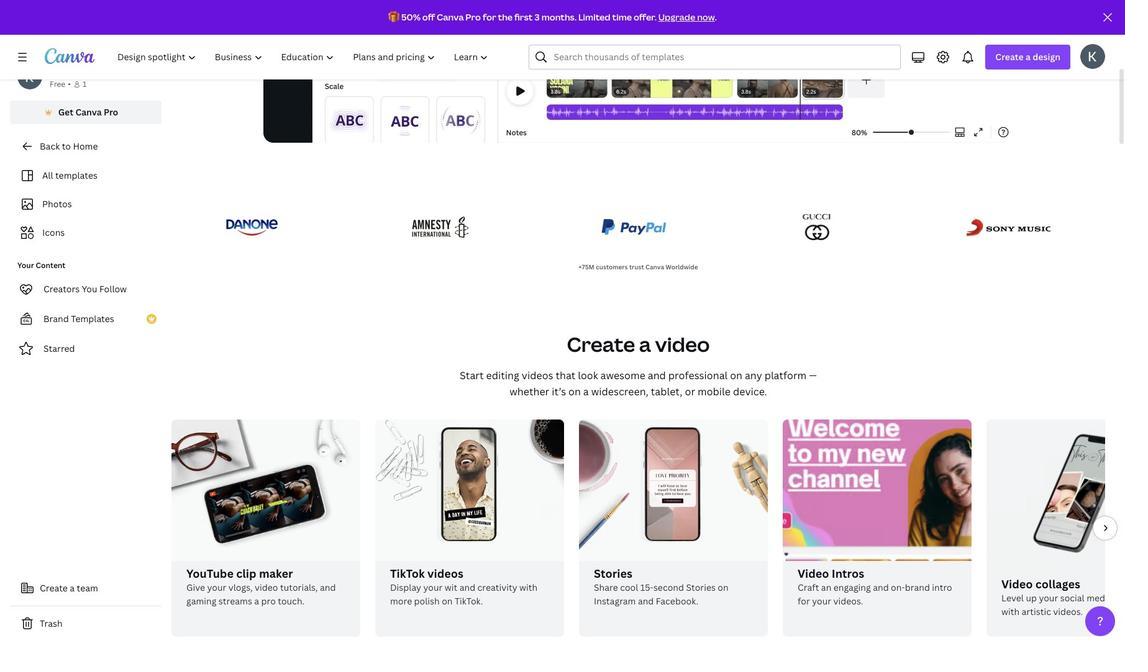 Task type: vqa. For each thing, say whether or not it's contained in the screenshot.
pro
yes



Task type: describe. For each thing, give the bounding box(es) containing it.
media
[[1087, 593, 1112, 605]]

gucci image
[[799, 212, 836, 242]]

0 horizontal spatial for
[[483, 11, 496, 23]]

tiktok.
[[455, 596, 483, 608]]

awesome
[[601, 369, 645, 383]]

your
[[17, 260, 34, 271]]

pro inside button
[[104, 106, 118, 118]]

canva free online video editor image
[[263, 0, 1014, 143]]

paypal image
[[599, 212, 670, 242]]

up
[[1026, 593, 1037, 605]]

templates
[[71, 313, 114, 325]]

50%
[[401, 11, 421, 23]]

platform
[[765, 369, 807, 383]]

photos
[[42, 198, 72, 210]]

pro
[[261, 596, 276, 608]]

create a design
[[995, 51, 1060, 63]]

0 vertical spatial pro
[[466, 11, 481, 23]]

starred link
[[10, 337, 162, 362]]

back to home
[[40, 140, 98, 152]]

brand
[[43, 313, 69, 325]]

widescreen,
[[591, 385, 648, 399]]

stories share cool 15-second stories on instagram and facebook.
[[594, 567, 729, 608]]

now
[[697, 11, 715, 23]]

follow
[[99, 283, 127, 295]]

brand templates
[[43, 313, 114, 325]]

that
[[556, 369, 575, 383]]

create a design button
[[986, 45, 1070, 70]]

back to home link
[[10, 134, 162, 159]]

content
[[36, 260, 65, 271]]

tiktok videos link
[[390, 567, 549, 581]]

any
[[745, 369, 762, 383]]

con
[[1115, 593, 1125, 605]]

a inside start editing videos that look awesome and professional on any platform — whether it's on a widescreen, tablet, or mobile device.
[[583, 385, 589, 399]]

engaging
[[834, 582, 871, 594]]

kendall parks image
[[1080, 44, 1105, 69]]

canva for +75m
[[645, 263, 664, 271]]

create for create a video
[[567, 331, 635, 358]]

icons
[[42, 227, 65, 239]]

danone image
[[223, 212, 280, 242]]

team
[[77, 583, 98, 595]]

canva for 🎁
[[437, 11, 464, 23]]

get canva pro button
[[10, 101, 162, 124]]

videos inside start editing videos that look awesome and professional on any platform — whether it's on a widescreen, tablet, or mobile device.
[[522, 369, 553, 383]]

you
[[82, 283, 97, 295]]

it's
[[552, 385, 566, 399]]

more
[[390, 596, 412, 608]]

personal
[[50, 65, 87, 77]]

maker
[[259, 567, 293, 581]]

intros
[[832, 567, 864, 581]]

customers
[[596, 263, 628, 271]]

15-
[[640, 582, 654, 594]]

limited
[[578, 11, 611, 23]]

a for design
[[1026, 51, 1031, 63]]

and inside video intros craft an engaging and on-brand intro for your videos.
[[873, 582, 889, 594]]

look
[[578, 369, 598, 383]]

creators you follow
[[43, 283, 127, 295]]

free
[[50, 79, 65, 89]]

1 vertical spatial stories
[[686, 582, 716, 594]]

starred
[[43, 343, 75, 355]]

on-
[[891, 582, 905, 594]]

level
[[1001, 593, 1024, 605]]

give
[[186, 582, 205, 594]]

a inside youtube clip maker give your vlogs, video tutorials, and gaming streams a pro touch.
[[254, 596, 259, 608]]

device.
[[733, 385, 767, 399]]

youtube clip maker image
[[171, 420, 360, 562]]

months.
[[542, 11, 577, 23]]

Search search field
[[554, 45, 893, 69]]

+75m customers trust canva worldwide
[[579, 263, 698, 271]]

free •
[[50, 79, 71, 89]]

get canva pro
[[58, 106, 118, 118]]

all
[[42, 170, 53, 181]]

trust
[[629, 263, 644, 271]]

facebook.
[[656, 596, 698, 608]]

on inside tiktok videos display your wit and creativity with more polish on tiktok.
[[442, 596, 453, 608]]

creativity
[[477, 582, 517, 594]]

on left any
[[730, 369, 742, 383]]

whether
[[510, 385, 549, 399]]

and inside tiktok videos display your wit and creativity with more polish on tiktok.
[[460, 582, 475, 594]]

wit
[[445, 582, 457, 594]]

all templates
[[42, 170, 98, 181]]

streams
[[219, 596, 252, 608]]

cool
[[620, 582, 638, 594]]

tutorials,
[[280, 582, 318, 594]]

vlogs,
[[228, 582, 253, 594]]

your inside tiktok videos display your wit and creativity with more polish on tiktok.
[[423, 582, 443, 594]]

all templates link
[[17, 164, 154, 188]]

amnesty international image
[[409, 212, 470, 242]]

photos link
[[17, 193, 154, 216]]

trash
[[40, 618, 63, 630]]

a for team
[[70, 583, 75, 595]]

trash link
[[10, 612, 162, 637]]



Task type: locate. For each thing, give the bounding box(es) containing it.
social
[[1060, 593, 1085, 605]]

.
[[715, 11, 717, 23]]

canva right get
[[75, 106, 102, 118]]

create inside dropdown button
[[995, 51, 1024, 63]]

your content
[[17, 260, 65, 271]]

videos inside tiktok videos display your wit and creativity with more polish on tiktok.
[[427, 567, 463, 581]]

video up professional
[[655, 331, 710, 358]]

your inside youtube clip maker give your vlogs, video tutorials, and gaming streams a pro touch.
[[207, 582, 226, 594]]

video intros image
[[783, 365, 972, 617]]

2 vertical spatial canva
[[645, 263, 664, 271]]

a for video
[[639, 331, 651, 358]]

video up level
[[1001, 577, 1033, 592]]

2 horizontal spatial canva
[[645, 263, 664, 271]]

on
[[730, 369, 742, 383], [569, 385, 581, 399], [718, 582, 729, 594], [442, 596, 453, 608]]

create up look
[[567, 331, 635, 358]]

on inside stories share cool 15-second stories on instagram and facebook.
[[718, 582, 729, 594]]

1 vertical spatial for
[[798, 596, 810, 608]]

canva right trust
[[645, 263, 664, 271]]

a left team
[[70, 583, 75, 595]]

creators
[[43, 283, 80, 295]]

0 horizontal spatial create
[[40, 583, 68, 595]]

1 vertical spatial videos
[[427, 567, 463, 581]]

video up craft
[[798, 567, 829, 581]]

icons link
[[17, 221, 154, 245]]

video for video intros
[[798, 567, 829, 581]]

tiktok videos image
[[375, 420, 564, 562]]

create a team button
[[10, 577, 162, 601]]

0 vertical spatial for
[[483, 11, 496, 23]]

1 horizontal spatial pro
[[466, 11, 481, 23]]

start
[[460, 369, 484, 383]]

tiktok videos display your wit and creativity with more polish on tiktok.
[[390, 567, 538, 608]]

craft
[[798, 582, 819, 594]]

a inside create a design dropdown button
[[1026, 51, 1031, 63]]

stories image
[[579, 420, 768, 562]]

a inside create a team button
[[70, 583, 75, 595]]

1 horizontal spatial videos
[[522, 369, 553, 383]]

on down stories link
[[718, 582, 729, 594]]

on right it's
[[569, 385, 581, 399]]

stories up share
[[594, 567, 632, 581]]

pro
[[466, 11, 481, 23], [104, 106, 118, 118]]

back
[[40, 140, 60, 152]]

tablet,
[[651, 385, 683, 399]]

and down the 15-
[[638, 596, 654, 608]]

0 horizontal spatial stories
[[594, 567, 632, 581]]

design
[[1033, 51, 1060, 63]]

create inside button
[[40, 583, 68, 595]]

1 horizontal spatial video
[[655, 331, 710, 358]]

youtube clip maker give your vlogs, video tutorials, and gaming streams a pro touch.
[[186, 567, 336, 608]]

a left design
[[1026, 51, 1031, 63]]

🎁 50% off canva pro for the first 3 months. limited time offer. upgrade now .
[[388, 11, 717, 23]]

1 vertical spatial canva
[[75, 106, 102, 118]]

upgrade now button
[[658, 11, 715, 23]]

video collages image
[[987, 420, 1125, 572]]

gaming
[[186, 596, 216, 608]]

and down video intros 'link'
[[873, 582, 889, 594]]

and inside start editing videos that look awesome and professional on any platform — whether it's on a widescreen, tablet, or mobile device.
[[648, 369, 666, 383]]

1 horizontal spatial for
[[798, 596, 810, 608]]

videos.
[[833, 596, 863, 608]]

and inside youtube clip maker give your vlogs, video tutorials, and gaming streams a pro touch.
[[320, 582, 336, 594]]

1 horizontal spatial stories
[[686, 582, 716, 594]]

1 horizontal spatial canva
[[437, 11, 464, 23]]

sony music image
[[965, 212, 1053, 242]]

video collages link
[[1001, 577, 1125, 592]]

instagram
[[594, 596, 636, 608]]

a down look
[[583, 385, 589, 399]]

your down youtube
[[207, 582, 226, 594]]

a up awesome
[[639, 331, 651, 358]]

create for create a design
[[995, 51, 1024, 63]]

videos
[[522, 369, 553, 383], [427, 567, 463, 581]]

for
[[483, 11, 496, 23], [798, 596, 810, 608]]

an
[[821, 582, 831, 594]]

0 horizontal spatial pro
[[104, 106, 118, 118]]

polish
[[414, 596, 440, 608]]

creators you follow link
[[10, 277, 162, 302]]

canva inside get canva pro button
[[75, 106, 102, 118]]

video for video collages
[[1001, 577, 1033, 592]]

first
[[514, 11, 533, 23]]

brand templates link
[[10, 307, 162, 332]]

time
[[612, 11, 632, 23]]

the
[[498, 11, 513, 23]]

share
[[594, 582, 618, 594]]

your up 'polish'
[[423, 582, 443, 594]]

1 vertical spatial video
[[255, 582, 278, 594]]

create for create a team
[[40, 583, 68, 595]]

for inside video intros craft an engaging and on-brand intro for your videos.
[[798, 596, 810, 608]]

stories up facebook.
[[686, 582, 716, 594]]

0 horizontal spatial video
[[255, 582, 278, 594]]

on down "wit"
[[442, 596, 453, 608]]

+75m
[[579, 263, 594, 271]]

video inside video intros craft an engaging and on-brand intro for your videos.
[[798, 567, 829, 581]]

home
[[73, 140, 98, 152]]

your down collages
[[1039, 593, 1058, 605]]

a left pro
[[254, 596, 259, 608]]

with
[[519, 582, 538, 594]]

video intros craft an engaging and on-brand intro for your videos.
[[798, 567, 952, 608]]

and up tablet,
[[648, 369, 666, 383]]

canva
[[437, 11, 464, 23], [75, 106, 102, 118], [645, 263, 664, 271]]

•
[[68, 79, 71, 89]]

trusted by element
[[208, 205, 1068, 250]]

0 vertical spatial stories
[[594, 567, 632, 581]]

None search field
[[529, 45, 901, 70]]

1
[[83, 79, 87, 89]]

stories link
[[594, 567, 753, 581]]

videos up "wit"
[[427, 567, 463, 581]]

0 vertical spatial canva
[[437, 11, 464, 23]]

create a video
[[567, 331, 710, 358]]

and inside stories share cool 15-second stories on instagram and facebook.
[[638, 596, 654, 608]]

0 vertical spatial videos
[[522, 369, 553, 383]]

youtube
[[186, 567, 234, 581]]

video up pro
[[255, 582, 278, 594]]

0 vertical spatial video
[[655, 331, 710, 358]]

collages
[[1036, 577, 1080, 592]]

and up tiktok.
[[460, 582, 475, 594]]

pro left the at the top left
[[466, 11, 481, 23]]

0 horizontal spatial videos
[[427, 567, 463, 581]]

your inside video collages level up your social media con
[[1039, 593, 1058, 605]]

pro up the back to home link
[[104, 106, 118, 118]]

youtube clip maker link
[[186, 567, 345, 581]]

display
[[390, 582, 421, 594]]

create left team
[[40, 583, 68, 595]]

worldwide
[[666, 263, 698, 271]]

and right tutorials,
[[320, 582, 336, 594]]

stories
[[594, 567, 632, 581], [686, 582, 716, 594]]

for left the at the top left
[[483, 11, 496, 23]]

create a team
[[40, 583, 98, 595]]

your
[[207, 582, 226, 594], [423, 582, 443, 594], [1039, 593, 1058, 605], [812, 596, 831, 608]]

0 horizontal spatial video
[[798, 567, 829, 581]]

2 vertical spatial create
[[40, 583, 68, 595]]

templates
[[55, 170, 98, 181]]

🎁
[[388, 11, 400, 23]]

create left design
[[995, 51, 1024, 63]]

your down an
[[812, 596, 831, 608]]

to
[[62, 140, 71, 152]]

brand
[[905, 582, 930, 594]]

top level navigation element
[[109, 45, 499, 70]]

0 vertical spatial create
[[995, 51, 1024, 63]]

1 vertical spatial pro
[[104, 106, 118, 118]]

your inside video intros craft an engaging and on-brand intro for your videos.
[[812, 596, 831, 608]]

—
[[809, 369, 817, 383]]

editing
[[486, 369, 519, 383]]

mobile
[[698, 385, 731, 399]]

offer.
[[634, 11, 657, 23]]

1 vertical spatial create
[[567, 331, 635, 358]]

clip
[[236, 567, 256, 581]]

touch.
[[278, 596, 305, 608]]

professional
[[668, 369, 728, 383]]

a
[[1026, 51, 1031, 63], [639, 331, 651, 358], [583, 385, 589, 399], [70, 583, 75, 595], [254, 596, 259, 608]]

2 horizontal spatial create
[[995, 51, 1024, 63]]

1 horizontal spatial create
[[567, 331, 635, 358]]

video intros link
[[798, 567, 957, 581]]

create
[[995, 51, 1024, 63], [567, 331, 635, 358], [40, 583, 68, 595]]

video inside youtube clip maker give your vlogs, video tutorials, and gaming streams a pro touch.
[[255, 582, 278, 594]]

1 horizontal spatial video
[[1001, 577, 1033, 592]]

intro
[[932, 582, 952, 594]]

videos up the whether
[[522, 369, 553, 383]]

video inside video collages level up your social media con
[[1001, 577, 1033, 592]]

off
[[422, 11, 435, 23]]

start editing videos that look awesome and professional on any platform — whether it's on a widescreen, tablet, or mobile device.
[[460, 369, 817, 399]]

0 horizontal spatial canva
[[75, 106, 102, 118]]

canva right off
[[437, 11, 464, 23]]

for down craft
[[798, 596, 810, 608]]

and
[[648, 369, 666, 383], [320, 582, 336, 594], [460, 582, 475, 594], [873, 582, 889, 594], [638, 596, 654, 608]]



